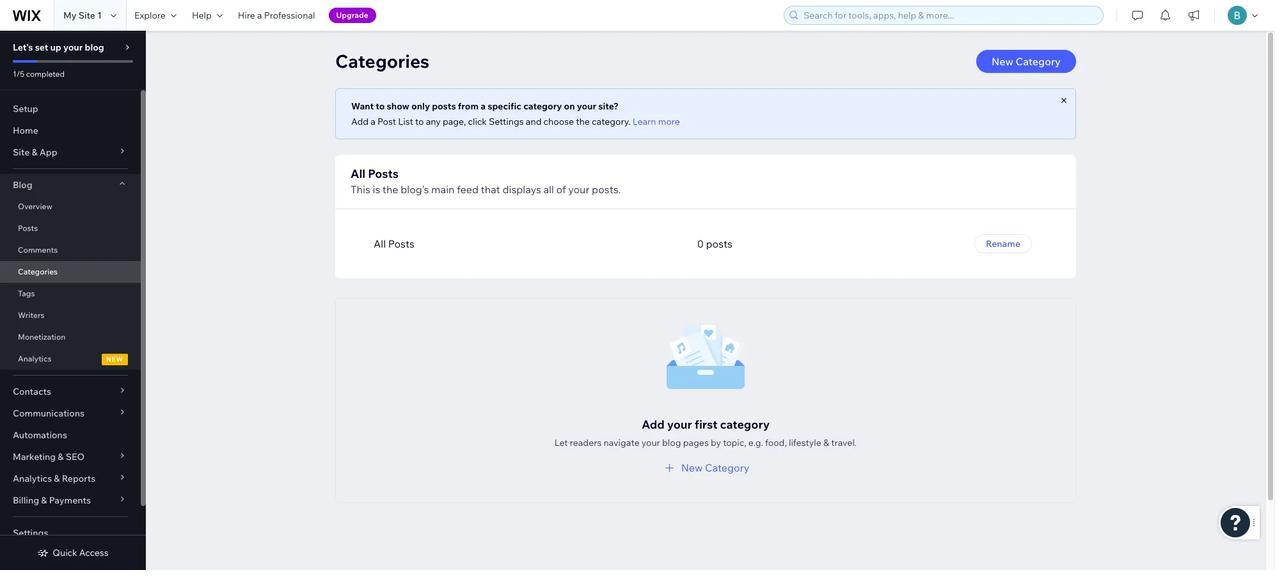 Task type: vqa. For each thing, say whether or not it's contained in the screenshot.
the & inside Analytics & Reports popup button
yes



Task type: locate. For each thing, give the bounding box(es) containing it.
0 vertical spatial analytics
[[18, 354, 51, 364]]

the right choose
[[576, 116, 590, 127]]

& left travel.
[[824, 437, 830, 449]]

posts for all posts this is the blog's main feed that displays all of your posts.
[[368, 166, 399, 181]]

categories down comments
[[18, 267, 58, 277]]

categories inside the sidebar element
[[18, 267, 58, 277]]

blog down 1
[[85, 42, 104, 53]]

category inside the add your first category let readers navigate your blog pages by topic, e.g. food, lifestyle & travel.
[[721, 417, 770, 432]]

communications
[[13, 408, 85, 419]]

a left post
[[371, 116, 376, 127]]

site left 1
[[79, 10, 95, 21]]

from
[[458, 101, 479, 112]]

list
[[398, 116, 414, 127]]

1 vertical spatial settings
[[13, 528, 48, 539]]

1 vertical spatial a
[[481, 101, 486, 112]]

posts down overview
[[18, 223, 38, 233]]

category up the "and"
[[524, 101, 562, 112]]

settings down the billing at the bottom
[[13, 528, 48, 539]]

all down is
[[374, 238, 386, 250]]

the
[[576, 116, 590, 127], [383, 183, 399, 196]]

1 vertical spatial site
[[13, 147, 30, 158]]

settings down specific
[[489, 116, 524, 127]]

1 vertical spatial posts
[[18, 223, 38, 233]]

your right on
[[577, 101, 597, 112]]

posts up is
[[368, 166, 399, 181]]

1 horizontal spatial add
[[642, 417, 665, 432]]

monetization
[[18, 332, 66, 342]]

0 horizontal spatial add
[[351, 116, 369, 127]]

1 vertical spatial all
[[374, 238, 386, 250]]

a right the hire
[[257, 10, 262, 21]]

a right from
[[481, 101, 486, 112]]

a
[[257, 10, 262, 21], [481, 101, 486, 112], [371, 116, 376, 127]]

0 horizontal spatial categories
[[18, 267, 58, 277]]

posts for all posts
[[388, 238, 415, 250]]

1 horizontal spatial posts
[[706, 238, 733, 250]]

all up this
[[351, 166, 366, 181]]

categories
[[335, 50, 430, 72], [18, 267, 58, 277]]

monetization link
[[0, 327, 141, 348]]

0 vertical spatial new category button
[[977, 50, 1077, 73]]

posts inside all posts this is the blog's main feed that displays all of your posts.
[[368, 166, 399, 181]]

to up post
[[376, 101, 385, 112]]

settings inside the want to show only posts from a specific category on your site? add a post list to any page, click settings and choose the category. learn more
[[489, 116, 524, 127]]

1 vertical spatial category
[[721, 417, 770, 432]]

0 vertical spatial the
[[576, 116, 590, 127]]

1 vertical spatial analytics
[[13, 473, 52, 485]]

1 horizontal spatial blog
[[663, 437, 682, 449]]

0 vertical spatial posts
[[368, 166, 399, 181]]

let's set up your blog
[[13, 42, 104, 53]]

0 horizontal spatial to
[[376, 101, 385, 112]]

up
[[50, 42, 61, 53]]

& right the billing at the bottom
[[41, 495, 47, 506]]

0 vertical spatial posts
[[432, 101, 456, 112]]

& left app on the left top of the page
[[32, 147, 38, 158]]

access
[[79, 547, 109, 559]]

1 horizontal spatial to
[[416, 116, 424, 127]]

2 vertical spatial posts
[[388, 238, 415, 250]]

is
[[373, 183, 380, 196]]

1 vertical spatial new category button
[[662, 460, 750, 476]]

1 horizontal spatial all
[[374, 238, 386, 250]]

settings
[[489, 116, 524, 127], [13, 528, 48, 539]]

0 horizontal spatial posts
[[432, 101, 456, 112]]

hire a professional
[[238, 10, 315, 21]]

posts up page,
[[432, 101, 456, 112]]

new category button
[[977, 50, 1077, 73], [662, 460, 750, 476]]

1 vertical spatial add
[[642, 417, 665, 432]]

upgrade button
[[329, 8, 376, 23]]

writers link
[[0, 305, 141, 327]]

1 vertical spatial blog
[[663, 437, 682, 449]]

and
[[526, 116, 542, 127]]

add your first category let readers navigate your blog pages by topic, e.g. food, lifestyle & travel.
[[555, 417, 857, 449]]

your
[[63, 42, 83, 53], [577, 101, 597, 112], [569, 183, 590, 196], [668, 417, 693, 432], [642, 437, 661, 449]]

your right of
[[569, 183, 590, 196]]

posts
[[432, 101, 456, 112], [706, 238, 733, 250]]

explore
[[134, 10, 166, 21]]

& inside dropdown button
[[58, 451, 64, 463]]

page,
[[443, 116, 466, 127]]

1 vertical spatial posts
[[706, 238, 733, 250]]

the inside all posts this is the blog's main feed that displays all of your posts.
[[383, 183, 399, 196]]

add left first
[[642, 417, 665, 432]]

0 horizontal spatial category
[[524, 101, 562, 112]]

more
[[659, 116, 680, 127]]

all inside all posts this is the blog's main feed that displays all of your posts.
[[351, 166, 366, 181]]

automations link
[[0, 424, 141, 446]]

0 horizontal spatial all
[[351, 166, 366, 181]]

site & app button
[[0, 141, 141, 163]]

learn more link
[[633, 116, 680, 127]]

new
[[106, 355, 124, 364]]

1 horizontal spatial categories
[[335, 50, 430, 72]]

2 vertical spatial a
[[371, 116, 376, 127]]

blog
[[13, 179, 32, 191]]

posts right the 0 at the right of page
[[706, 238, 733, 250]]

post
[[378, 116, 396, 127]]

quick access button
[[37, 547, 109, 559]]

settings link
[[0, 522, 141, 544]]

1 horizontal spatial category
[[1016, 55, 1061, 68]]

0 vertical spatial blog
[[85, 42, 104, 53]]

1 horizontal spatial settings
[[489, 116, 524, 127]]

new
[[992, 55, 1014, 68], [682, 462, 703, 474]]

1 vertical spatial categories
[[18, 267, 58, 277]]

posts inside the want to show only posts from a specific category on your site? add a post list to any page, click settings and choose the category. learn more
[[432, 101, 456, 112]]

1 vertical spatial to
[[416, 116, 424, 127]]

new category
[[992, 55, 1061, 68], [682, 462, 750, 474]]

seo
[[66, 451, 85, 463]]

reports
[[62, 473, 96, 485]]

1 vertical spatial new
[[682, 462, 703, 474]]

0 horizontal spatial new category
[[682, 462, 750, 474]]

all posts this is the blog's main feed that displays all of your posts.
[[351, 166, 621, 196]]

0 horizontal spatial blog
[[85, 42, 104, 53]]

0 horizontal spatial site
[[13, 147, 30, 158]]

analytics inside popup button
[[13, 473, 52, 485]]

by
[[711, 437, 722, 449]]

1/5
[[13, 69, 24, 79]]

0 vertical spatial site
[[79, 10, 95, 21]]

overview link
[[0, 196, 141, 218]]

0 horizontal spatial new category button
[[662, 460, 750, 476]]

0 vertical spatial categories
[[335, 50, 430, 72]]

blog left pages on the bottom of page
[[663, 437, 682, 449]]

0 vertical spatial to
[[376, 101, 385, 112]]

category up the topic,
[[721, 417, 770, 432]]

navigate
[[604, 437, 640, 449]]

0 horizontal spatial a
[[257, 10, 262, 21]]

the right is
[[383, 183, 399, 196]]

comments
[[18, 245, 58, 255]]

0 horizontal spatial settings
[[13, 528, 48, 539]]

0 horizontal spatial the
[[383, 183, 399, 196]]

to left any
[[416, 116, 424, 127]]

0 vertical spatial all
[[351, 166, 366, 181]]

analytics
[[18, 354, 51, 364], [13, 473, 52, 485]]

your right navigate
[[642, 437, 661, 449]]

1 vertical spatial the
[[383, 183, 399, 196]]

0 vertical spatial add
[[351, 116, 369, 127]]

learn
[[633, 116, 657, 127]]

categories up show
[[335, 50, 430, 72]]

tags
[[18, 289, 35, 298]]

site down home at top left
[[13, 147, 30, 158]]

add down want
[[351, 116, 369, 127]]

0 posts
[[698, 238, 733, 250]]

billing
[[13, 495, 39, 506]]

1 horizontal spatial the
[[576, 116, 590, 127]]

let
[[555, 437, 568, 449]]

category
[[524, 101, 562, 112], [721, 417, 770, 432]]

analytics down monetization
[[18, 354, 51, 364]]

rename button
[[975, 234, 1033, 254]]

& left the seo at the bottom of the page
[[58, 451, 64, 463]]

analytics down marketing
[[13, 473, 52, 485]]

0 vertical spatial new category
[[992, 55, 1061, 68]]

1 horizontal spatial site
[[79, 10, 95, 21]]

add inside the want to show only posts from a specific category on your site? add a post list to any page, click settings and choose the category. learn more
[[351, 116, 369, 127]]

posts down blog's
[[388, 238, 415, 250]]

1 vertical spatial category
[[705, 462, 750, 474]]

1 horizontal spatial category
[[721, 417, 770, 432]]

app
[[40, 147, 57, 158]]

your inside the want to show only posts from a specific category on your site? add a post list to any page, click settings and choose the category. learn more
[[577, 101, 597, 112]]

blog
[[85, 42, 104, 53], [663, 437, 682, 449]]

& for payments
[[41, 495, 47, 506]]

1 horizontal spatial new
[[992, 55, 1014, 68]]

0 vertical spatial category
[[524, 101, 562, 112]]

payments
[[49, 495, 91, 506]]

0 vertical spatial settings
[[489, 116, 524, 127]]

click
[[468, 116, 487, 127]]

lifestyle
[[789, 437, 822, 449]]

categories link
[[0, 261, 141, 283]]

& left reports
[[54, 473, 60, 485]]

0 vertical spatial new
[[992, 55, 1014, 68]]

posts
[[368, 166, 399, 181], [18, 223, 38, 233], [388, 238, 415, 250]]

1
[[97, 10, 102, 21]]

your right up
[[63, 42, 83, 53]]



Task type: describe. For each thing, give the bounding box(es) containing it.
blog button
[[0, 174, 141, 196]]

automations
[[13, 430, 67, 441]]

show
[[387, 101, 410, 112]]

of
[[557, 183, 566, 196]]

food,
[[766, 437, 787, 449]]

all for all posts this is the blog's main feed that displays all of your posts.
[[351, 166, 366, 181]]

quick
[[53, 547, 77, 559]]

let's
[[13, 42, 33, 53]]

blog inside the add your first category let readers navigate your blog pages by topic, e.g. food, lifestyle & travel.
[[663, 437, 682, 449]]

your inside all posts this is the blog's main feed that displays all of your posts.
[[569, 183, 590, 196]]

marketing & seo
[[13, 451, 85, 463]]

0
[[698, 238, 704, 250]]

all posts
[[374, 238, 415, 250]]

setup
[[13, 103, 38, 115]]

on
[[564, 101, 575, 112]]

home link
[[0, 120, 141, 141]]

billing & payments button
[[0, 490, 141, 512]]

displays
[[503, 183, 542, 196]]

choose
[[544, 116, 574, 127]]

0 vertical spatial category
[[1016, 55, 1061, 68]]

want to show only posts from a specific category on your site? add a post list to any page, click settings and choose the category. learn more
[[351, 101, 680, 127]]

site inside popup button
[[13, 147, 30, 158]]

1/5 completed
[[13, 69, 65, 79]]

completed
[[26, 69, 65, 79]]

blog inside the sidebar element
[[85, 42, 104, 53]]

rename
[[987, 238, 1021, 250]]

help
[[192, 10, 212, 21]]

your up pages on the bottom of page
[[668, 417, 693, 432]]

& for seo
[[58, 451, 64, 463]]

1 horizontal spatial new category
[[992, 55, 1061, 68]]

marketing
[[13, 451, 56, 463]]

all for all posts
[[374, 238, 386, 250]]

setup link
[[0, 98, 141, 120]]

analytics & reports
[[13, 473, 96, 485]]

category inside the want to show only posts from a specific category on your site? add a post list to any page, click settings and choose the category. learn more
[[524, 101, 562, 112]]

travel.
[[832, 437, 857, 449]]

& for reports
[[54, 473, 60, 485]]

analytics for analytics & reports
[[13, 473, 52, 485]]

first
[[695, 417, 718, 432]]

0 horizontal spatial category
[[705, 462, 750, 474]]

my site 1
[[63, 10, 102, 21]]

overview
[[18, 202, 52, 211]]

help button
[[184, 0, 230, 31]]

posts inside the sidebar element
[[18, 223, 38, 233]]

e.g.
[[749, 437, 764, 449]]

site?
[[599, 101, 619, 112]]

the inside the want to show only posts from a specific category on your site? add a post list to any page, click settings and choose the category. learn more
[[576, 116, 590, 127]]

blog's
[[401, 183, 429, 196]]

writers
[[18, 311, 45, 320]]

1 vertical spatial new category
[[682, 462, 750, 474]]

add inside the add your first category let readers navigate your blog pages by topic, e.g. food, lifestyle & travel.
[[642, 417, 665, 432]]

this
[[351, 183, 371, 196]]

2 horizontal spatial a
[[481, 101, 486, 112]]

& for app
[[32, 147, 38, 158]]

billing & payments
[[13, 495, 91, 506]]

category.
[[592, 116, 631, 127]]

communications button
[[0, 403, 141, 424]]

1 horizontal spatial new category button
[[977, 50, 1077, 73]]

posts link
[[0, 218, 141, 239]]

any
[[426, 116, 441, 127]]

main
[[432, 183, 455, 196]]

analytics & reports button
[[0, 468, 141, 490]]

tags link
[[0, 283, 141, 305]]

feed
[[457, 183, 479, 196]]

0 horizontal spatial new
[[682, 462, 703, 474]]

posts.
[[592, 183, 621, 196]]

want
[[351, 101, 374, 112]]

0 vertical spatial a
[[257, 10, 262, 21]]

set
[[35, 42, 48, 53]]

analytics for analytics
[[18, 354, 51, 364]]

site & app
[[13, 147, 57, 158]]

settings inside the sidebar element
[[13, 528, 48, 539]]

professional
[[264, 10, 315, 21]]

home
[[13, 125, 38, 136]]

specific
[[488, 101, 522, 112]]

only
[[412, 101, 430, 112]]

upgrade
[[336, 10, 369, 20]]

1 horizontal spatial a
[[371, 116, 376, 127]]

your inside the sidebar element
[[63, 42, 83, 53]]

topic,
[[724, 437, 747, 449]]

contacts
[[13, 386, 51, 398]]

all
[[544, 183, 554, 196]]

sidebar element
[[0, 31, 146, 570]]

quick access
[[53, 547, 109, 559]]

& inside the add your first category let readers navigate your blog pages by topic, e.g. food, lifestyle & travel.
[[824, 437, 830, 449]]

pages
[[684, 437, 709, 449]]

Search for tools, apps, help & more... field
[[800, 6, 1100, 24]]

my
[[63, 10, 77, 21]]

readers
[[570, 437, 602, 449]]

comments link
[[0, 239, 141, 261]]



